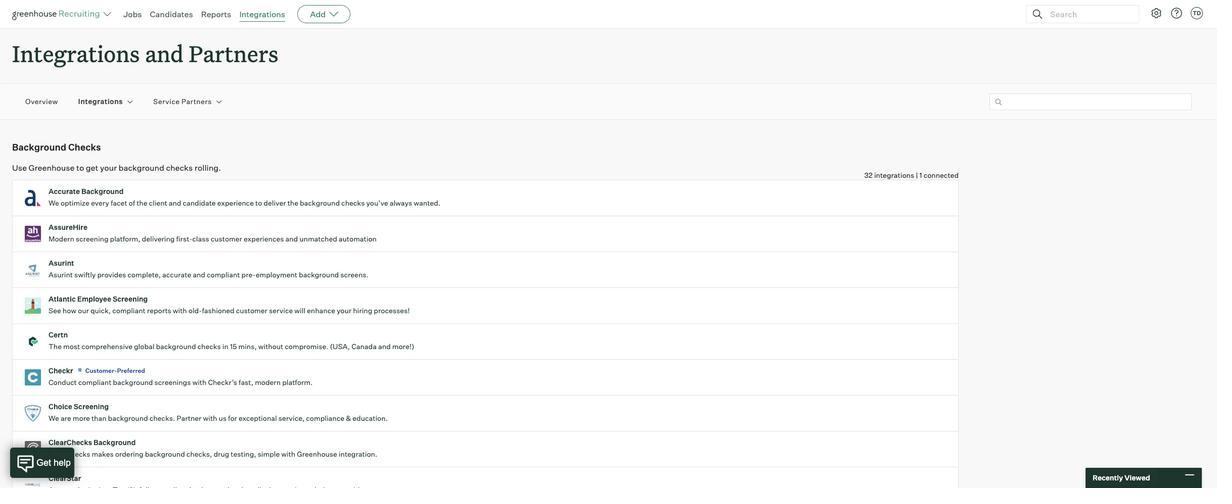 Task type: locate. For each thing, give the bounding box(es) containing it.
processes!
[[374, 307, 410, 315]]

partners right service
[[182, 97, 212, 106]]

1
[[920, 171, 923, 180]]

employment
[[256, 271, 298, 279]]

1 vertical spatial your
[[337, 307, 352, 315]]

0 horizontal spatial screening
[[74, 403, 109, 411]]

partners
[[189, 38, 279, 68], [182, 97, 212, 106]]

0 vertical spatial partners
[[189, 38, 279, 68]]

the right deliver
[[288, 199, 299, 208]]

1 vertical spatial greenhouse
[[297, 450, 337, 459]]

service partners
[[153, 97, 212, 106]]

checks left rolling.
[[166, 163, 193, 173]]

customer right class
[[211, 235, 242, 243]]

to left the get
[[76, 163, 84, 173]]

1 vertical spatial integrations
[[12, 38, 140, 68]]

certn the most comprehensive global background checks in 15 mins, without compromise. (usa, canada and more!)
[[49, 331, 415, 351]]

greenhouse inside clearchecks background clearchecks makes ordering background checks, drug testing, simple with greenhouse integration.
[[297, 450, 337, 459]]

background up unmatched in the top of the page
[[300, 199, 340, 208]]

1 vertical spatial to
[[256, 199, 262, 208]]

background up the every
[[81, 187, 124, 196]]

we inside choice screening we are more than background checks. partner with us for exceptional service, compliance & education.
[[49, 415, 59, 423]]

customer-preferred
[[85, 367, 145, 375]]

0 vertical spatial integrations
[[240, 9, 285, 19]]

background left checks,
[[145, 450, 185, 459]]

connected
[[924, 171, 959, 180]]

0 vertical spatial clearchecks
[[49, 439, 92, 447]]

we inside accurate background we optimize every facet of the client and candidate experience to deliver the background checks you've always wanted.
[[49, 199, 59, 208]]

1 clearchecks from the top
[[49, 439, 92, 447]]

integrations link
[[240, 9, 285, 19], [78, 97, 123, 107]]

1 vertical spatial integrations link
[[78, 97, 123, 107]]

background inside clearchecks background clearchecks makes ordering background checks, drug testing, simple with greenhouse integration.
[[145, 450, 185, 459]]

partners down reports link
[[189, 38, 279, 68]]

1 vertical spatial checks
[[342, 199, 365, 208]]

are
[[61, 415, 71, 423]]

1 horizontal spatial the
[[288, 199, 299, 208]]

modern
[[49, 235, 74, 243]]

background right than
[[108, 415, 148, 423]]

0 horizontal spatial checks
[[166, 163, 193, 173]]

customer left service
[[236, 307, 268, 315]]

makes
[[92, 450, 114, 459]]

employee
[[77, 295, 111, 304]]

0 vertical spatial checks
[[166, 163, 193, 173]]

clearchecks up clearstar
[[49, 450, 90, 459]]

your
[[100, 163, 117, 173], [337, 307, 352, 315]]

screening up than
[[74, 403, 109, 411]]

experience
[[217, 199, 254, 208]]

2 horizontal spatial checks
[[342, 199, 365, 208]]

and left unmatched in the top of the page
[[286, 235, 298, 243]]

checks for certn the most comprehensive global background checks in 15 mins, without compromise. (usa, canada and more!)
[[198, 343, 221, 351]]

0 horizontal spatial your
[[100, 163, 117, 173]]

compliant for pre-
[[207, 271, 240, 279]]

class
[[192, 235, 209, 243]]

None text field
[[990, 93, 1193, 110]]

(usa,
[[330, 343, 350, 351]]

fast,
[[239, 379, 254, 387]]

0 vertical spatial we
[[49, 199, 59, 208]]

facet
[[111, 199, 127, 208]]

platform,
[[110, 235, 140, 243]]

1 the from the left
[[137, 199, 147, 208]]

with right simple
[[281, 450, 296, 459]]

add button
[[298, 5, 351, 23]]

integrations up the checks
[[78, 97, 123, 106]]

the right of
[[137, 199, 147, 208]]

2 clearchecks from the top
[[49, 450, 90, 459]]

integrations link up the checks
[[78, 97, 123, 107]]

1 horizontal spatial screening
[[113, 295, 148, 304]]

customer-
[[85, 367, 117, 375]]

modern
[[255, 379, 281, 387]]

0 vertical spatial compliant
[[207, 271, 240, 279]]

1 horizontal spatial greenhouse
[[297, 450, 337, 459]]

background inside accurate background we optimize every facet of the client and candidate experience to deliver the background checks you've always wanted.
[[81, 187, 124, 196]]

accurate
[[49, 187, 80, 196]]

conduct
[[49, 379, 77, 387]]

and inside the certn the most comprehensive global background checks in 15 mins, without compromise. (usa, canada and more!)
[[378, 343, 391, 351]]

integrations link right reports link
[[240, 9, 285, 19]]

compliant right the quick,
[[112, 307, 146, 315]]

1 horizontal spatial checks
[[198, 343, 221, 351]]

2 vertical spatial compliant
[[78, 379, 111, 387]]

and inside accurate background we optimize every facet of the client and candidate experience to deliver the background checks you've always wanted.
[[169, 199, 181, 208]]

compliant down "customer-"
[[78, 379, 111, 387]]

integrations and partners
[[12, 38, 279, 68]]

2 we from the top
[[49, 415, 59, 423]]

greenhouse down background checks
[[29, 163, 75, 173]]

recently viewed
[[1094, 474, 1151, 483]]

0 vertical spatial screening
[[113, 295, 148, 304]]

will
[[295, 307, 306, 315]]

clearstar
[[49, 475, 81, 483]]

and right accurate
[[193, 271, 205, 279]]

compliant inside the atlantic employee screening see how our quick, compliant reports with old-fashioned customer service will enhance your hiring processes!
[[112, 307, 146, 315]]

1 vertical spatial compliant
[[112, 307, 146, 315]]

pre-
[[242, 271, 256, 279]]

customer
[[211, 235, 242, 243], [236, 307, 268, 315]]

education.
[[353, 415, 388, 423]]

1 vertical spatial background
[[81, 187, 124, 196]]

1 vertical spatial customer
[[236, 307, 268, 315]]

1 vertical spatial we
[[49, 415, 59, 423]]

global
[[134, 343, 155, 351]]

0 vertical spatial to
[[76, 163, 84, 173]]

atlantic
[[49, 295, 76, 304]]

1 horizontal spatial integrations link
[[240, 9, 285, 19]]

checks left you've at the top of page
[[342, 199, 365, 208]]

0 vertical spatial customer
[[211, 235, 242, 243]]

overview link
[[25, 97, 58, 107]]

0 horizontal spatial greenhouse
[[29, 163, 75, 173]]

asurint down "modern"
[[49, 259, 74, 268]]

your left hiring
[[337, 307, 352, 315]]

more
[[73, 415, 90, 423]]

to left deliver
[[256, 199, 262, 208]]

integrations right reports link
[[240, 9, 285, 19]]

1 horizontal spatial to
[[256, 199, 262, 208]]

integrations for integrations and partners
[[12, 38, 140, 68]]

1 vertical spatial asurint
[[49, 271, 73, 279]]

we left are
[[49, 415, 59, 423]]

background inside the certn the most comprehensive global background checks in 15 mins, without compromise. (usa, canada and more!)
[[156, 343, 196, 351]]

overview
[[25, 97, 58, 106]]

background up use
[[12, 142, 66, 153]]

1 horizontal spatial your
[[337, 307, 352, 315]]

1 horizontal spatial compliant
[[112, 307, 146, 315]]

2 horizontal spatial compliant
[[207, 271, 240, 279]]

rolling.
[[195, 163, 221, 173]]

compliant inside asurint asurint swiftly provides complete, accurate and compliant pre-employment background screens.
[[207, 271, 240, 279]]

2 vertical spatial integrations
[[78, 97, 123, 106]]

with left us
[[203, 415, 217, 423]]

your inside the atlantic employee screening see how our quick, compliant reports with old-fashioned customer service will enhance your hiring processes!
[[337, 307, 352, 315]]

checks inside the certn the most comprehensive global background checks in 15 mins, without compromise. (usa, canada and more!)
[[198, 343, 221, 351]]

background up makes
[[94, 439, 136, 447]]

checks left in
[[198, 343, 221, 351]]

integrations down the greenhouse recruiting image
[[12, 38, 140, 68]]

background
[[119, 163, 164, 173], [300, 199, 340, 208], [299, 271, 339, 279], [156, 343, 196, 351], [113, 379, 153, 387], [108, 415, 148, 423], [145, 450, 185, 459]]

swiftly
[[74, 271, 96, 279]]

your right the get
[[100, 163, 117, 173]]

32 integrations | 1 connected
[[865, 171, 959, 180]]

without
[[258, 343, 284, 351]]

1 we from the top
[[49, 199, 59, 208]]

2 vertical spatial background
[[94, 439, 136, 447]]

0 vertical spatial asurint
[[49, 259, 74, 268]]

candidate
[[183, 199, 216, 208]]

service
[[269, 307, 293, 315]]

0 horizontal spatial integrations link
[[78, 97, 123, 107]]

screening down "complete,"
[[113, 295, 148, 304]]

with
[[173, 307, 187, 315], [193, 379, 207, 387], [203, 415, 217, 423], [281, 450, 296, 459]]

the
[[137, 199, 147, 208], [288, 199, 299, 208]]

integrations
[[240, 9, 285, 19], [12, 38, 140, 68], [78, 97, 123, 106]]

asurint up atlantic
[[49, 271, 73, 279]]

background right global
[[156, 343, 196, 351]]

0 horizontal spatial the
[[137, 199, 147, 208]]

background left screens.
[[299, 271, 339, 279]]

and left more!)
[[378, 343, 391, 351]]

greenhouse
[[29, 163, 75, 173], [297, 450, 337, 459]]

and inside the assurehire modern screening platform, delivering first-class customer experiences and unmatched automation
[[286, 235, 298, 243]]

ordering
[[115, 450, 144, 459]]

to inside accurate background we optimize every facet of the client and candidate experience to deliver the background checks you've always wanted.
[[256, 199, 262, 208]]

checks inside accurate background we optimize every facet of the client and candidate experience to deliver the background checks you've always wanted.
[[342, 199, 365, 208]]

and right client
[[169, 199, 181, 208]]

first-
[[176, 235, 192, 243]]

checks for use greenhouse to get your background checks rolling.
[[166, 163, 193, 173]]

1 vertical spatial screening
[[74, 403, 109, 411]]

2 vertical spatial checks
[[198, 343, 221, 351]]

compliant left pre-
[[207, 271, 240, 279]]

1 vertical spatial clearchecks
[[49, 450, 90, 459]]

we down the accurate in the top left of the page
[[49, 199, 59, 208]]

clearchecks down are
[[49, 439, 92, 447]]

screens.
[[341, 271, 369, 279]]

0 vertical spatial integrations link
[[240, 9, 285, 19]]

greenhouse down compliance
[[297, 450, 337, 459]]

every
[[91, 199, 109, 208]]

choice screening we are more than background checks. partner with us for exceptional service, compliance & education.
[[49, 403, 388, 423]]

exceptional
[[239, 415, 277, 423]]

we for choice screening we are more than background checks. partner with us for exceptional service, compliance & education.
[[49, 415, 59, 423]]

and down candidates
[[145, 38, 184, 68]]

with left old-
[[173, 307, 187, 315]]

background inside clearchecks background clearchecks makes ordering background checks, drug testing, simple with greenhouse integration.
[[94, 439, 136, 447]]



Task type: vqa. For each thing, say whether or not it's contained in the screenshot.
Background Checks
yes



Task type: describe. For each thing, give the bounding box(es) containing it.
with inside the atlantic employee screening see how our quick, compliant reports with old-fashioned customer service will enhance your hiring processes!
[[173, 307, 187, 315]]

integrations for integrations link to the left
[[78, 97, 123, 106]]

background for accurate
[[81, 187, 124, 196]]

for
[[228, 415, 237, 423]]

screening
[[76, 235, 109, 243]]

clearchecks background clearchecks makes ordering background checks, drug testing, simple with greenhouse integration.
[[49, 439, 378, 459]]

checks
[[68, 142, 101, 153]]

|
[[916, 171, 919, 180]]

choice
[[49, 403, 72, 411]]

0 horizontal spatial compliant
[[78, 379, 111, 387]]

certn
[[49, 331, 68, 340]]

complete,
[[128, 271, 161, 279]]

service,
[[279, 415, 305, 423]]

experiences
[[244, 235, 284, 243]]

checks,
[[187, 450, 212, 459]]

&
[[346, 415, 351, 423]]

and inside asurint asurint swiftly provides complete, accurate and compliant pre-employment background screens.
[[193, 271, 205, 279]]

integration.
[[339, 450, 378, 459]]

32
[[865, 171, 873, 180]]

atlantic employee screening see how our quick, compliant reports with old-fashioned customer service will enhance your hiring processes!
[[49, 295, 410, 315]]

0 vertical spatial your
[[100, 163, 117, 173]]

simple
[[258, 450, 280, 459]]

most
[[63, 343, 80, 351]]

1 vertical spatial partners
[[182, 97, 212, 106]]

hiring
[[353, 307, 373, 315]]

background inside choice screening we are more than background checks. partner with us for exceptional service, compliance & education.
[[108, 415, 148, 423]]

background inside asurint asurint swiftly provides complete, accurate and compliant pre-employment background screens.
[[299, 271, 339, 279]]

use greenhouse to get your background checks rolling.
[[12, 163, 221, 173]]

old-
[[189, 307, 202, 315]]

checks.
[[150, 415, 175, 423]]

td button
[[1190, 5, 1206, 21]]

canada
[[352, 343, 377, 351]]

candidates
[[150, 9, 193, 19]]

the
[[49, 343, 62, 351]]

optimize
[[61, 199, 90, 208]]

deliver
[[264, 199, 286, 208]]

platform.
[[282, 379, 313, 387]]

how
[[63, 307, 76, 315]]

client
[[149, 199, 167, 208]]

Search text field
[[1048, 7, 1130, 22]]

quick,
[[91, 307, 111, 315]]

background checks
[[12, 142, 101, 153]]

reports
[[201, 9, 231, 19]]

0 horizontal spatial to
[[76, 163, 84, 173]]

enhance
[[307, 307, 335, 315]]

automation
[[339, 235, 377, 243]]

than
[[92, 415, 107, 423]]

0 vertical spatial greenhouse
[[29, 163, 75, 173]]

mins,
[[239, 343, 257, 351]]

viewed
[[1125, 474, 1151, 483]]

get
[[86, 163, 98, 173]]

greenhouse recruiting image
[[12, 8, 103, 20]]

with left checkr's at the bottom
[[193, 379, 207, 387]]

more!)
[[393, 343, 415, 351]]

accurate
[[162, 271, 191, 279]]

integrations for right integrations link
[[240, 9, 285, 19]]

you've
[[367, 199, 388, 208]]

compliant for reports
[[112, 307, 146, 315]]

compromise.
[[285, 343, 329, 351]]

provides
[[97, 271, 126, 279]]

service
[[153, 97, 180, 106]]

testing,
[[231, 450, 256, 459]]

of
[[129, 199, 135, 208]]

service partners link
[[153, 97, 212, 107]]

integrations
[[875, 171, 915, 180]]

accurate background we optimize every facet of the client and candidate experience to deliver the background checks you've always wanted.
[[49, 187, 441, 208]]

jobs link
[[123, 9, 142, 19]]

1 asurint from the top
[[49, 259, 74, 268]]

background for clearchecks
[[94, 439, 136, 447]]

unmatched
[[300, 235, 337, 243]]

background inside accurate background we optimize every facet of the client and candidate experience to deliver the background checks you've always wanted.
[[300, 199, 340, 208]]

td
[[1194, 10, 1202, 17]]

background down preferred
[[113, 379, 153, 387]]

screening inside the atlantic employee screening see how our quick, compliant reports with old-fashioned customer service will enhance your hiring processes!
[[113, 295, 148, 304]]

checkr's
[[208, 379, 237, 387]]

we for accurate background we optimize every facet of the client and candidate experience to deliver the background checks you've always wanted.
[[49, 199, 59, 208]]

wanted.
[[414, 199, 441, 208]]

assurehire modern screening platform, delivering first-class customer experiences and unmatched automation
[[49, 223, 377, 243]]

2 asurint from the top
[[49, 271, 73, 279]]

background up of
[[119, 163, 164, 173]]

recently
[[1094, 474, 1124, 483]]

partner
[[177, 415, 202, 423]]

comprehensive
[[82, 343, 133, 351]]

delivering
[[142, 235, 175, 243]]

use
[[12, 163, 27, 173]]

2 the from the left
[[288, 199, 299, 208]]

with inside clearchecks background clearchecks makes ordering background checks, drug testing, simple with greenhouse integration.
[[281, 450, 296, 459]]

clearstar link
[[13, 468, 959, 489]]

0 vertical spatial background
[[12, 142, 66, 153]]

screening inside choice screening we are more than background checks. partner with us for exceptional service, compliance & education.
[[74, 403, 109, 411]]

fashioned
[[202, 307, 235, 315]]

drug
[[214, 450, 229, 459]]

our
[[78, 307, 89, 315]]

candidates link
[[150, 9, 193, 19]]

us
[[219, 415, 227, 423]]

assurehire
[[49, 223, 88, 232]]

customer inside the assurehire modern screening platform, delivering first-class customer experiences and unmatched automation
[[211, 235, 242, 243]]

customer inside the atlantic employee screening see how our quick, compliant reports with old-fashioned customer service will enhance your hiring processes!
[[236, 307, 268, 315]]

checkr
[[49, 367, 73, 376]]

with inside choice screening we are more than background checks. partner with us for exceptional service, compliance & education.
[[203, 415, 217, 423]]

compliance
[[306, 415, 345, 423]]

15
[[230, 343, 237, 351]]

reports
[[147, 307, 171, 315]]

preferred
[[117, 367, 145, 375]]

configure image
[[1151, 7, 1163, 19]]



